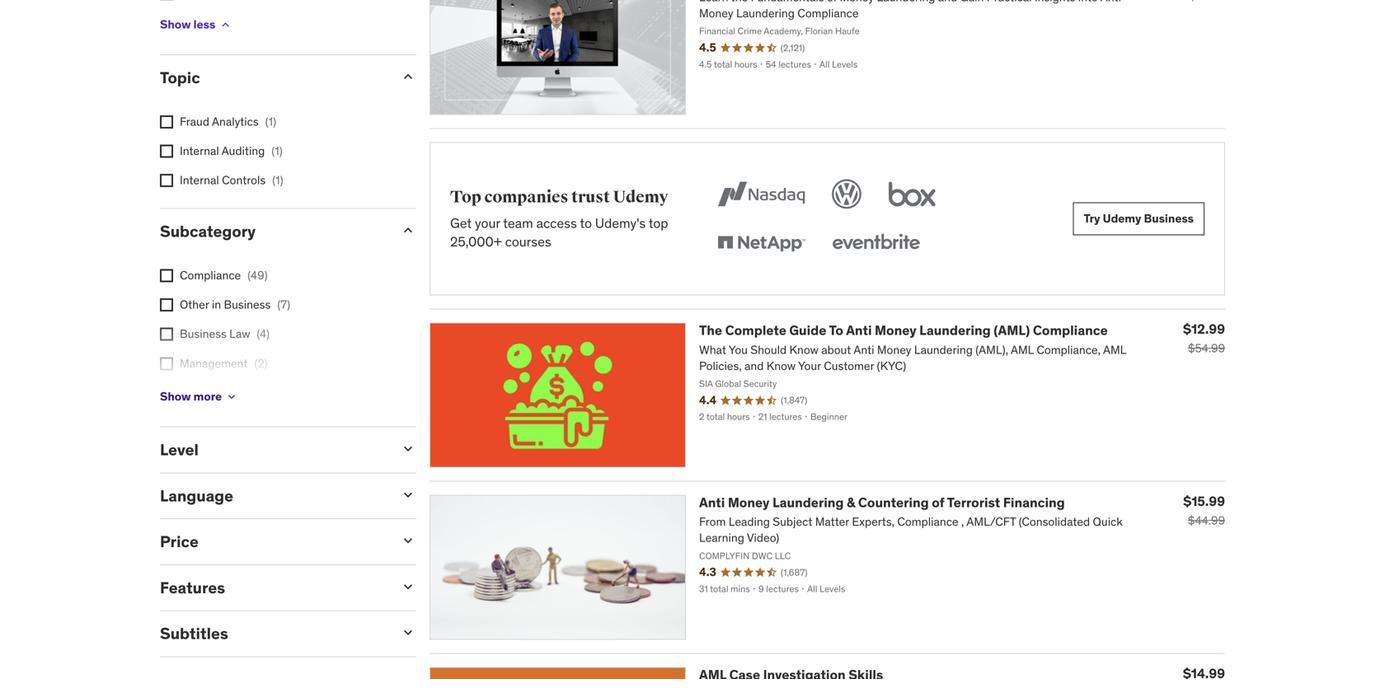 Task type: locate. For each thing, give the bounding box(es) containing it.
eventbrite image
[[829, 226, 924, 262]]

0 horizontal spatial anti
[[700, 494, 725, 511]]

1 horizontal spatial anti
[[847, 322, 872, 339]]

udemy right the try
[[1103, 211, 1142, 226]]

3 small image from the top
[[400, 579, 417, 595]]

xsmall image left internal auditing (1)
[[160, 145, 173, 158]]

the
[[700, 322, 723, 339]]

0 vertical spatial business
[[1144, 211, 1194, 226]]

show less
[[160, 17, 216, 32]]

2 small image from the top
[[400, 533, 417, 549]]

xsmall image left compliance (49)
[[160, 269, 173, 283]]

0 vertical spatial udemy
[[613, 187, 669, 207]]

price button
[[160, 532, 387, 552]]

laundering left (aml)
[[920, 322, 991, 339]]

(1)
[[265, 114, 276, 129], [272, 144, 283, 158], [272, 173, 283, 188]]

1 vertical spatial internal
[[180, 173, 219, 188]]

try udemy business
[[1084, 211, 1194, 226]]

1 vertical spatial laundering
[[773, 494, 844, 511]]

compliance right (aml)
[[1034, 322, 1108, 339]]

show for show more
[[160, 389, 191, 404]]

more
[[194, 389, 222, 404]]

guide
[[790, 322, 827, 339]]

1 internal from the top
[[180, 144, 219, 158]]

(1) right analytics
[[265, 114, 276, 129]]

countering
[[859, 494, 929, 511]]

show
[[160, 17, 191, 32], [160, 389, 191, 404]]

business right the try
[[1144, 211, 1194, 226]]

business down the other
[[180, 327, 227, 342]]

1 small image from the top
[[400, 487, 417, 503]]

0 horizontal spatial laundering
[[773, 494, 844, 511]]

1 horizontal spatial money
[[875, 322, 917, 339]]

small image
[[400, 487, 417, 503], [400, 533, 417, 549], [400, 579, 417, 595]]

xsmall image left the other
[[160, 299, 173, 312]]

2 show from the top
[[160, 389, 191, 404]]

anti
[[847, 322, 872, 339], [700, 494, 725, 511]]

show less button
[[160, 8, 232, 41]]

(1) for fraud analytics (1)
[[265, 114, 276, 129]]

analytics
[[212, 114, 259, 129]]

internal down fraud
[[180, 144, 219, 158]]

auditing
[[222, 144, 265, 158]]

business up the law
[[224, 297, 271, 312]]

small image for topic
[[400, 69, 417, 85]]

3 small image from the top
[[400, 441, 417, 457]]

0 vertical spatial laundering
[[920, 322, 991, 339]]

0 vertical spatial anti
[[847, 322, 872, 339]]

0 vertical spatial internal
[[180, 144, 219, 158]]

show inside show less button
[[160, 17, 191, 32]]

udemy inside top companies trust udemy get your team access to udemy's top 25,000+ courses
[[613, 187, 669, 207]]

internal
[[180, 144, 219, 158], [180, 173, 219, 188]]

show left less
[[160, 17, 191, 32]]

1 vertical spatial show
[[160, 389, 191, 404]]

(2)
[[254, 356, 268, 371]]

show left more
[[160, 389, 191, 404]]

0 vertical spatial money
[[875, 322, 917, 339]]

team
[[503, 215, 533, 232]]

internal down internal auditing (1)
[[180, 173, 219, 188]]

try
[[1084, 211, 1101, 226]]

xsmall image left "business law (4)"
[[160, 328, 173, 341]]

access
[[537, 215, 577, 232]]

the complete guide to anti money laundering (aml) compliance link
[[700, 322, 1108, 339]]

0 vertical spatial (1)
[[265, 114, 276, 129]]

0 horizontal spatial money
[[728, 494, 770, 511]]

laundering
[[920, 322, 991, 339], [773, 494, 844, 511]]

internal controls (1)
[[180, 173, 283, 188]]

1 horizontal spatial compliance
[[1034, 322, 1108, 339]]

language
[[160, 486, 233, 506]]

show inside show more button
[[160, 389, 191, 404]]

less
[[194, 17, 216, 32]]

1 vertical spatial (1)
[[272, 144, 283, 158]]

compliance
[[180, 268, 241, 283], [1034, 322, 1108, 339]]

xsmall image
[[160, 0, 173, 0], [219, 18, 232, 31], [160, 115, 173, 129], [160, 357, 173, 371]]

small image for features
[[400, 579, 417, 595]]

udemy up top
[[613, 187, 669, 207]]

1 vertical spatial money
[[728, 494, 770, 511]]

$12.99
[[1184, 321, 1226, 338]]

subtitles button
[[160, 624, 387, 644]]

1 vertical spatial anti
[[700, 494, 725, 511]]

(1) right controls
[[272, 173, 283, 188]]

money
[[875, 322, 917, 339], [728, 494, 770, 511]]

anti money laundering & countering of terrorist financing
[[700, 494, 1066, 511]]

2 small image from the top
[[400, 222, 417, 239]]

0 vertical spatial show
[[160, 17, 191, 32]]

box image
[[885, 176, 940, 213]]

$12.99 $54.99
[[1184, 321, 1226, 356]]

0 horizontal spatial compliance
[[180, 268, 241, 283]]

4 small image from the top
[[400, 625, 417, 642]]

subtitles
[[160, 624, 228, 644]]

2 vertical spatial small image
[[400, 579, 417, 595]]

$44.99
[[1188, 513, 1226, 528]]

features button
[[160, 578, 387, 598]]

xsmall image for business law (4)
[[160, 328, 173, 341]]

0 vertical spatial compliance
[[180, 268, 241, 283]]

xsmall image left internal controls (1)
[[160, 174, 173, 187]]

operations
[[180, 386, 237, 400]]

subcategory button
[[160, 222, 387, 241]]

features
[[160, 578, 225, 598]]

0 horizontal spatial udemy
[[613, 187, 669, 207]]

(aml)
[[994, 322, 1031, 339]]

xsmall image right more
[[225, 391, 239, 404]]

netapp image
[[714, 226, 809, 262]]

small image
[[400, 69, 417, 85], [400, 222, 417, 239], [400, 441, 417, 457], [400, 625, 417, 642]]

controls
[[222, 173, 266, 188]]

fraud
[[180, 114, 209, 129]]

try udemy business link
[[1074, 203, 1205, 236]]

1 small image from the top
[[400, 69, 417, 85]]

$15.99 $44.99
[[1184, 493, 1226, 528]]

(49)
[[248, 268, 268, 283]]

1 horizontal spatial laundering
[[920, 322, 991, 339]]

topic
[[160, 68, 200, 88]]

1 vertical spatial business
[[224, 297, 271, 312]]

2 internal from the top
[[180, 173, 219, 188]]

(1) right auditing
[[272, 144, 283, 158]]

compliance up in
[[180, 268, 241, 283]]

(1) for internal auditing (1)
[[272, 144, 283, 158]]

2 vertical spatial (1)
[[272, 173, 283, 188]]

(1) for internal controls (1)
[[272, 173, 283, 188]]

udemy
[[613, 187, 669, 207], [1103, 211, 1142, 226]]

other
[[180, 297, 209, 312]]

business
[[1144, 211, 1194, 226], [224, 297, 271, 312], [180, 327, 227, 342]]

1 horizontal spatial udemy
[[1103, 211, 1142, 226]]

business for udemy
[[1144, 211, 1194, 226]]

internal auditing (1)
[[180, 144, 283, 158]]

0 vertical spatial small image
[[400, 487, 417, 503]]

of
[[932, 494, 945, 511]]

subcategory
[[160, 222, 256, 241]]

1 vertical spatial small image
[[400, 533, 417, 549]]

xsmall image inside show more button
[[225, 391, 239, 404]]

xsmall image
[[160, 145, 173, 158], [160, 174, 173, 187], [160, 269, 173, 283], [160, 299, 173, 312], [160, 328, 173, 341], [225, 391, 239, 404]]

xsmall image for internal controls (1)
[[160, 174, 173, 187]]

laundering left &
[[773, 494, 844, 511]]

1 show from the top
[[160, 17, 191, 32]]

fraud analytics (1)
[[180, 114, 276, 129]]

xsmall image right less
[[219, 18, 232, 31]]



Task type: describe. For each thing, give the bounding box(es) containing it.
to
[[829, 322, 844, 339]]

anti money laundering & countering of terrorist financing link
[[700, 494, 1066, 511]]

top
[[450, 187, 482, 207]]

language button
[[160, 486, 387, 506]]

other in business (7)
[[180, 297, 290, 312]]

business law (4)
[[180, 327, 270, 342]]

internal for internal controls
[[180, 173, 219, 188]]

(4)
[[257, 327, 270, 342]]

companies
[[485, 187, 569, 207]]

courses
[[505, 233, 552, 250]]

compliance (49)
[[180, 268, 268, 283]]

topic button
[[160, 68, 387, 88]]

level
[[160, 440, 199, 460]]

xsmall image for other in business (7)
[[160, 299, 173, 312]]

xsmall image for compliance (49)
[[160, 269, 173, 283]]

1 vertical spatial udemy
[[1103, 211, 1142, 226]]

volkswagen image
[[829, 176, 865, 213]]

small image for level
[[400, 441, 417, 457]]

xsmall image up show less
[[160, 0, 173, 0]]

internal for internal auditing
[[180, 144, 219, 158]]

show for show less
[[160, 17, 191, 32]]

$54.99
[[1189, 341, 1226, 356]]

xsmall image up show more
[[160, 357, 173, 371]]

show more button
[[160, 381, 239, 414]]

top companies trust udemy get your team access to udemy's top 25,000+ courses
[[450, 187, 669, 250]]

terrorist
[[947, 494, 1001, 511]]

small image for subtitles
[[400, 625, 417, 642]]

25,000+
[[450, 233, 502, 250]]

level button
[[160, 440, 387, 460]]

management
[[180, 356, 248, 371]]

xsmall image left fraud
[[160, 115, 173, 129]]

complete
[[726, 322, 787, 339]]

financing
[[1004, 494, 1066, 511]]

&
[[847, 494, 856, 511]]

in
[[212, 297, 221, 312]]

price
[[160, 532, 199, 552]]

get
[[450, 215, 472, 232]]

the complete guide to anti money laundering (aml) compliance
[[700, 322, 1108, 339]]

$15.99
[[1184, 493, 1226, 510]]

your
[[475, 215, 500, 232]]

show more
[[160, 389, 222, 404]]

small image for language
[[400, 487, 417, 503]]

(7)
[[277, 297, 290, 312]]

business for in
[[224, 297, 271, 312]]

xsmall image inside show less button
[[219, 18, 232, 31]]

small image for subcategory
[[400, 222, 417, 239]]

xsmall image for internal auditing (1)
[[160, 145, 173, 158]]

law
[[229, 327, 250, 342]]

udemy's
[[595, 215, 646, 232]]

2 vertical spatial business
[[180, 327, 227, 342]]

1 vertical spatial compliance
[[1034, 322, 1108, 339]]

small image for price
[[400, 533, 417, 549]]

to
[[580, 215, 592, 232]]

top
[[649, 215, 669, 232]]

trust
[[572, 187, 610, 207]]

management (2)
[[180, 356, 268, 371]]

nasdaq image
[[714, 176, 809, 213]]



Task type: vqa. For each thing, say whether or not it's contained in the screenshot.
LEVEL
yes



